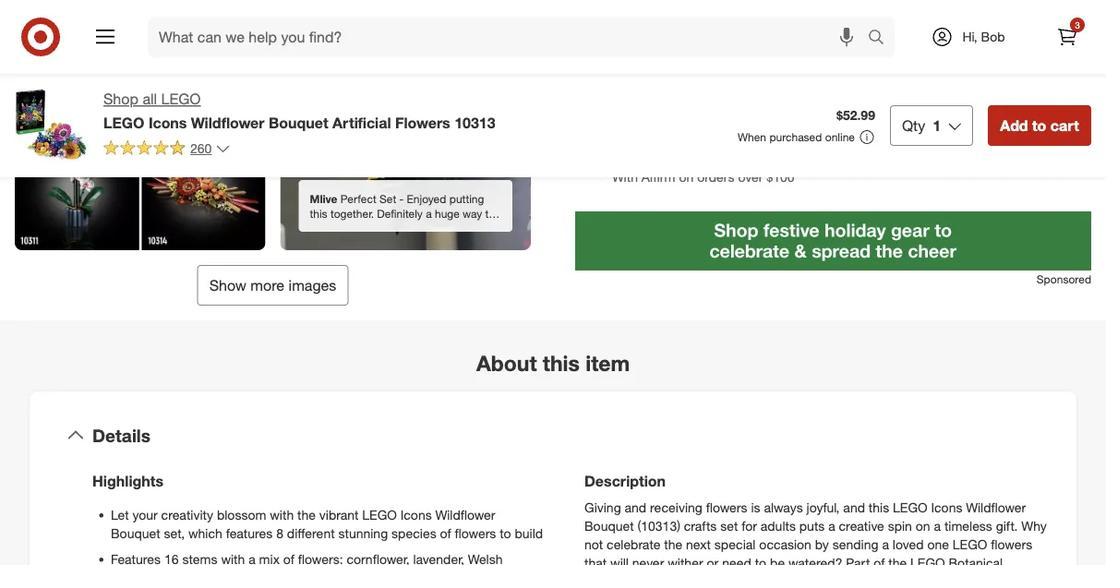 Task type: locate. For each thing, give the bounding box(es) containing it.
2 vertical spatial the
[[888, 555, 907, 565]]

0 horizontal spatial flowers
[[455, 525, 496, 542]]

this inside perfect set - enjoyed putting this together. definitely a huge way to relieve some stress for sure!
[[310, 207, 327, 221]]

on right "affirm"
[[679, 169, 694, 185]]

lego
[[936, 29, 977, 47], [161, 90, 201, 108], [103, 113, 144, 131], [893, 500, 928, 516], [362, 507, 397, 523], [953, 537, 987, 553], [910, 555, 945, 565]]

and up the creative
[[843, 500, 865, 516]]

0 horizontal spatial bouquet
[[111, 525, 160, 542]]

adults
[[761, 518, 796, 534]]

the up different
[[297, 507, 316, 523]]

0 vertical spatial the
[[297, 507, 316, 523]]

1 horizontal spatial flowers
[[706, 500, 747, 516]]

2 vertical spatial on
[[916, 518, 930, 534]]

the down loved
[[888, 555, 907, 565]]

a inside perfect set - enjoyed putting this together. definitely a huge way to relieve some stress for sure!
[[426, 207, 432, 221]]

a up ∙
[[716, 29, 724, 47]]

on right spin
[[916, 518, 930, 534]]

wildflower up gift.
[[966, 500, 1026, 516]]

be
[[770, 555, 785, 565]]

lego icons wildflower bouquet artificial flowers 10313, 7 of 14 image
[[15, 0, 265, 251]]

spend
[[612, 29, 657, 47]]

definitely
[[377, 207, 423, 221]]

lego left bob
[[936, 29, 977, 47]]

1 horizontal spatial details
[[725, 49, 764, 65]]

wildflower inside 'let your creativity blossom with the vibrant lego icons wildflower bouquet set, which features 8 different stunning species of flowers to build'
[[435, 507, 495, 523]]

bouquet down your
[[111, 525, 160, 542]]

this down mlive
[[310, 207, 327, 221]]

target
[[756, 29, 800, 47]]

1 horizontal spatial for
[[742, 518, 757, 534]]

lego inside 'let your creativity blossom with the vibrant lego icons wildflower bouquet set, which features 8 different stunning species of flowers to build'
[[362, 507, 397, 523]]

1 horizontal spatial or
[[707, 555, 719, 565]]

photo from mlive, 8 of 14 image
[[280, 0, 531, 251]]

on left select
[[868, 29, 885, 47]]

qty
[[902, 116, 925, 134]]

cart
[[1050, 116, 1079, 134]]

2 horizontal spatial wildflower
[[966, 500, 1026, 516]]

or
[[660, 49, 672, 65], [707, 555, 719, 565]]

0 horizontal spatial of
[[440, 525, 451, 542]]

or inside spend $50 get a $10 target giftcard on select lego sets in-store or online ∙ details
[[660, 49, 672, 65]]

0 horizontal spatial or
[[660, 49, 672, 65]]

details
[[725, 49, 764, 65], [92, 425, 150, 446]]

2 horizontal spatial flowers
[[991, 537, 1032, 553]]

wildflower up species
[[435, 507, 495, 523]]

never
[[632, 555, 664, 565]]

$50
[[661, 29, 685, 47]]

wildflower inside the shop all lego lego icons wildflower bouquet artificial flowers 10313
[[191, 113, 265, 131]]

2 horizontal spatial bouquet
[[584, 518, 634, 534]]

which
[[188, 525, 222, 542]]

details down $10
[[725, 49, 764, 65]]

1 vertical spatial of
[[874, 555, 885, 565]]

1 vertical spatial the
[[664, 537, 682, 553]]

for down definitely
[[408, 222, 421, 235]]

giftcard
[[804, 29, 863, 47]]

when purchased online
[[738, 130, 855, 144]]

on inside description giving and receiving flowers is always joyful, and this lego icons wildflower bouquet (10313) crafts set for adults puts a creative spin on a timeless gift. why not celebrate the next special occasion by sending a loved one lego flowers that will never wither or need to be watered? part of the lego botani
[[916, 518, 930, 534]]

1 horizontal spatial the
[[664, 537, 682, 553]]

2 horizontal spatial on
[[916, 518, 930, 534]]

2 vertical spatial this
[[869, 500, 889, 516]]

$52.99
[[837, 107, 875, 123]]

with affirm on orders over $100
[[612, 169, 794, 185]]

or inside description giving and receiving flowers is always joyful, and this lego icons wildflower bouquet (10313) crafts set for adults puts a creative spin on a timeless gift. why not celebrate the next special occasion by sending a loved one lego flowers that will never wither or need to be watered? part of the lego botani
[[707, 555, 719, 565]]

special
[[714, 537, 756, 553]]

to right add
[[1032, 116, 1046, 134]]

to right way
[[485, 207, 495, 221]]

1 vertical spatial for
[[742, 518, 757, 534]]

the
[[297, 507, 316, 523], [664, 537, 682, 553], [888, 555, 907, 565]]

0 vertical spatial this
[[310, 207, 327, 221]]

by
[[815, 537, 829, 553]]

always
[[764, 500, 803, 516]]

icons up species
[[400, 507, 432, 523]]

bouquet inside the shop all lego lego icons wildflower bouquet artificial flowers 10313
[[269, 113, 328, 131]]

icons up timeless
[[931, 500, 962, 516]]

flowers down gift.
[[991, 537, 1032, 553]]

why
[[1021, 518, 1047, 534]]

some
[[345, 222, 372, 235]]

1 vertical spatial or
[[707, 555, 719, 565]]

and
[[625, 500, 646, 516], [843, 500, 865, 516]]

spin
[[888, 518, 912, 534]]

0 horizontal spatial icons
[[149, 113, 187, 131]]

icons up 260 "link"
[[149, 113, 187, 131]]

the up the "wither"
[[664, 537, 682, 553]]

bouquet down the giving
[[584, 518, 634, 534]]

spend $50 get a $10 target giftcard on select lego sets link
[[612, 29, 1010, 47]]

0 horizontal spatial and
[[625, 500, 646, 516]]

1 horizontal spatial and
[[843, 500, 865, 516]]

0 vertical spatial of
[[440, 525, 451, 542]]

0 horizontal spatial the
[[297, 507, 316, 523]]

occasion
[[759, 537, 811, 553]]

to inside 'let your creativity blossom with the vibrant lego icons wildflower bouquet set, which features 8 different stunning species of flowers to build'
[[500, 525, 511, 542]]

flowers up the 'set'
[[706, 500, 747, 516]]

search
[[860, 30, 904, 48]]

3
[[1075, 19, 1080, 30]]

for inside description giving and receiving flowers is always joyful, and this lego icons wildflower bouquet (10313) crafts set for adults puts a creative spin on a timeless gift. why not celebrate the next special occasion by sending a loved one lego flowers that will never wither or need to be watered? part of the lego botani
[[742, 518, 757, 534]]

1 horizontal spatial on
[[868, 29, 885, 47]]

loved
[[893, 537, 924, 553]]

for
[[408, 222, 421, 235], [742, 518, 757, 534]]

0 vertical spatial details
[[725, 49, 764, 65]]

this left item
[[543, 350, 580, 376]]

and down description
[[625, 500, 646, 516]]

crafts
[[684, 518, 717, 534]]

this up the creative
[[869, 500, 889, 516]]

is
[[751, 500, 760, 516]]

this inside description giving and receiving flowers is always joyful, and this lego icons wildflower bouquet (10313) crafts set for adults puts a creative spin on a timeless gift. why not celebrate the next special occasion by sending a loved one lego flowers that will never wither or need to be watered? part of the lego botani
[[869, 500, 889, 516]]

lego down one
[[910, 555, 945, 565]]

to left the be
[[755, 555, 766, 565]]

0 horizontal spatial details
[[92, 425, 150, 446]]

260
[[190, 140, 212, 156]]

0 vertical spatial on
[[868, 29, 885, 47]]

2 horizontal spatial this
[[869, 500, 889, 516]]

details button
[[44, 407, 1062, 465]]

flowers left build
[[455, 525, 496, 542]]

advertisement region
[[575, 212, 1091, 271]]

a
[[716, 29, 724, 47], [426, 207, 432, 221], [828, 518, 835, 534], [934, 518, 941, 534], [882, 537, 889, 553]]

1 vertical spatial this
[[543, 350, 580, 376]]

1 horizontal spatial of
[[874, 555, 885, 565]]

more
[[251, 277, 285, 295]]

search button
[[860, 17, 904, 61]]

0 horizontal spatial on
[[679, 169, 694, 185]]

wildflower
[[191, 113, 265, 131], [966, 500, 1026, 516], [435, 507, 495, 523]]

details up "highlights"
[[92, 425, 150, 446]]

2 horizontal spatial the
[[888, 555, 907, 565]]

a right puts
[[828, 518, 835, 534]]

add to cart
[[1000, 116, 1079, 134]]

perfect set - enjoyed putting this together. definitely a huge way to relieve some stress for sure!
[[310, 192, 495, 235]]

icons inside 'let your creativity blossom with the vibrant lego icons wildflower bouquet set, which features 8 different stunning species of flowers to build'
[[400, 507, 432, 523]]

0 vertical spatial or
[[660, 49, 672, 65]]

bouquet inside 'let your creativity blossom with the vibrant lego icons wildflower bouquet set, which features 8 different stunning species of flowers to build'
[[111, 525, 160, 542]]

about this item
[[476, 350, 630, 376]]

flowers
[[395, 113, 450, 131]]

0 horizontal spatial wildflower
[[191, 113, 265, 131]]

0 horizontal spatial this
[[310, 207, 327, 221]]

different
[[287, 525, 335, 542]]

2 and from the left
[[843, 500, 865, 516]]

1 horizontal spatial icons
[[400, 507, 432, 523]]

1 horizontal spatial wildflower
[[435, 507, 495, 523]]

blossom
[[217, 507, 266, 523]]

putting
[[449, 192, 484, 206]]

lego down timeless
[[953, 537, 987, 553]]

0 horizontal spatial for
[[408, 222, 421, 235]]

of right species
[[440, 525, 451, 542]]

over
[[738, 169, 763, 185]]

let
[[111, 507, 129, 523]]

2 horizontal spatial icons
[[931, 500, 962, 516]]

1 vertical spatial details
[[92, 425, 150, 446]]

show
[[209, 277, 246, 295]]

stress
[[375, 222, 405, 235]]

for down is
[[742, 518, 757, 534]]

of right part
[[874, 555, 885, 565]]

next
[[686, 537, 711, 553]]

will
[[610, 555, 629, 565]]

lego up "stunning"
[[362, 507, 397, 523]]

vibrant
[[319, 507, 359, 523]]

one
[[927, 537, 949, 553]]

shop all lego lego icons wildflower bouquet artificial flowers 10313
[[103, 90, 495, 131]]

a down enjoyed
[[426, 207, 432, 221]]

1 horizontal spatial bouquet
[[269, 113, 328, 131]]

∙
[[716, 49, 720, 65]]

to left build
[[500, 525, 511, 542]]

this
[[310, 207, 327, 221], [543, 350, 580, 376], [869, 500, 889, 516]]

or down $50
[[660, 49, 672, 65]]

creativity
[[161, 507, 213, 523]]

features
[[226, 525, 273, 542]]

watered?
[[788, 555, 842, 565]]

set,
[[164, 525, 185, 542]]

0 vertical spatial for
[[408, 222, 421, 235]]

lego inside spend $50 get a $10 target giftcard on select lego sets in-store or online ∙ details
[[936, 29, 977, 47]]

or down next
[[707, 555, 719, 565]]

not
[[584, 537, 603, 553]]

all
[[143, 90, 157, 108]]

wildflower up 260
[[191, 113, 265, 131]]

bouquet left artificial
[[269, 113, 328, 131]]



Task type: describe. For each thing, give the bounding box(es) containing it.
1
[[933, 116, 941, 134]]

joyful,
[[806, 500, 840, 516]]

of inside 'let your creativity blossom with the vibrant lego icons wildflower bouquet set, which features 8 different stunning species of flowers to build'
[[440, 525, 451, 542]]

to inside description giving and receiving flowers is always joyful, and this lego icons wildflower bouquet (10313) crafts set for adults puts a creative spin on a timeless gift. why not celebrate the next special occasion by sending a loved one lego flowers that will never wither or need to be watered? part of the lego botani
[[755, 555, 766, 565]]

perfect
[[340, 192, 376, 206]]

260 link
[[103, 139, 230, 161]]

celebrate
[[607, 537, 660, 553]]

bob
[[981, 29, 1005, 45]]

spend $50 get a $10 target giftcard on select lego sets in-store or online ∙ details
[[612, 29, 1010, 65]]

flowers inside 'let your creativity blossom with the vibrant lego icons wildflower bouquet set, which features 8 different stunning species of flowers to build'
[[455, 525, 496, 542]]

affirm
[[641, 169, 675, 185]]

orders
[[697, 169, 734, 185]]

gift.
[[996, 518, 1018, 534]]

a up one
[[934, 518, 941, 534]]

hi, bob
[[962, 29, 1005, 45]]

qty 1
[[902, 116, 941, 134]]

shop
[[103, 90, 138, 108]]

together.
[[330, 207, 374, 221]]

hi,
[[962, 29, 977, 45]]

in-
[[612, 49, 628, 65]]

let your creativity blossom with the vibrant lego icons wildflower bouquet set, which features 8 different stunning species of flowers to build
[[111, 507, 543, 542]]

huge
[[435, 207, 460, 221]]

online
[[676, 49, 713, 65]]

relieve
[[310, 222, 342, 235]]

to inside perfect set - enjoyed putting this together. definitely a huge way to relieve some stress for sure!
[[485, 207, 495, 221]]

the inside 'let your creativity blossom with the vibrant lego icons wildflower bouquet set, which features 8 different stunning species of flowers to build'
[[297, 507, 316, 523]]

sets
[[981, 29, 1010, 47]]

species
[[392, 525, 436, 542]]

to inside button
[[1032, 116, 1046, 134]]

1 horizontal spatial this
[[543, 350, 580, 376]]

highlights
[[92, 473, 163, 491]]

receiving
[[650, 500, 702, 516]]

of inside description giving and receiving flowers is always joyful, and this lego icons wildflower bouquet (10313) crafts set for adults puts a creative spin on a timeless gift. why not celebrate the next special occasion by sending a loved one lego flowers that will never wither or need to be watered? part of the lego botani
[[874, 555, 885, 565]]

$10
[[728, 29, 752, 47]]

creative
[[839, 518, 884, 534]]

show more images button
[[197, 265, 348, 306]]

a inside spend $50 get a $10 target giftcard on select lego sets in-store or online ∙ details
[[716, 29, 724, 47]]

for inside perfect set - enjoyed putting this together. definitely a huge way to relieve some stress for sure!
[[408, 222, 421, 235]]

show more images
[[209, 277, 336, 295]]

online
[[825, 130, 855, 144]]

get
[[689, 29, 712, 47]]

part
[[846, 555, 870, 565]]

about
[[476, 350, 537, 376]]

icons inside description giving and receiving flowers is always joyful, and this lego icons wildflower bouquet (10313) crafts set for adults puts a creative spin on a timeless gift. why not celebrate the next special occasion by sending a loved one lego flowers that will never wither or need to be watered? part of the lego botani
[[931, 500, 962, 516]]

bouquet inside description giving and receiving flowers is always joyful, and this lego icons wildflower bouquet (10313) crafts set for adults puts a creative spin on a timeless gift. why not celebrate the next special occasion by sending a loved one lego flowers that will never wither or need to be watered? part of the lego botani
[[584, 518, 634, 534]]

description
[[584, 473, 666, 491]]

images
[[289, 277, 336, 295]]

(10313)
[[637, 518, 680, 534]]

set
[[720, 518, 738, 534]]

build
[[515, 525, 543, 542]]

8
[[276, 525, 283, 542]]

details inside dropdown button
[[92, 425, 150, 446]]

with
[[612, 169, 638, 185]]

3 link
[[1047, 17, 1088, 57]]

way
[[463, 207, 482, 221]]

$100
[[767, 169, 794, 185]]

sponsored
[[1037, 273, 1091, 287]]

lego up spin
[[893, 500, 928, 516]]

store
[[628, 49, 657, 65]]

lego right all
[[161, 90, 201, 108]]

that
[[584, 555, 607, 565]]

stunning
[[338, 525, 388, 542]]

wildflower inside description giving and receiving flowers is always joyful, and this lego icons wildflower bouquet (10313) crafts set for adults puts a creative spin on a timeless gift. why not celebrate the next special occasion by sending a loved one lego flowers that will never wither or need to be watered? part of the lego botani
[[966, 500, 1026, 516]]

enjoyed
[[407, 192, 446, 206]]

item
[[586, 350, 630, 376]]

when
[[738, 130, 766, 144]]

set
[[379, 192, 396, 206]]

icons inside the shop all lego lego icons wildflower bouquet artificial flowers 10313
[[149, 113, 187, 131]]

timeless
[[944, 518, 992, 534]]

on inside spend $50 get a $10 target giftcard on select lego sets in-store or online ∙ details
[[868, 29, 885, 47]]

a left loved
[[882, 537, 889, 553]]

image gallery element
[[15, 0, 531, 306]]

1 and from the left
[[625, 500, 646, 516]]

details inside spend $50 get a $10 target giftcard on select lego sets in-store or online ∙ details
[[725, 49, 764, 65]]

sure!
[[424, 222, 449, 235]]

add
[[1000, 116, 1028, 134]]

image of lego icons wildflower bouquet artificial flowers 10313 image
[[15, 89, 89, 162]]

artificial
[[332, 113, 391, 131]]

wither
[[668, 555, 703, 565]]

select
[[889, 29, 932, 47]]

with
[[270, 507, 294, 523]]

10313
[[454, 113, 495, 131]]

description giving and receiving flowers is always joyful, and this lego icons wildflower bouquet (10313) crafts set for adults puts a creative spin on a timeless gift. why not celebrate the next special occasion by sending a loved one lego flowers that will never wither or need to be watered? part of the lego botani
[[584, 473, 1047, 565]]

giving
[[584, 500, 621, 516]]

lego down shop
[[103, 113, 144, 131]]

your
[[133, 507, 158, 523]]

purchased
[[769, 130, 822, 144]]

What can we help you find? suggestions appear below search field
[[148, 17, 872, 57]]

1 vertical spatial on
[[679, 169, 694, 185]]

-
[[399, 192, 404, 206]]



Task type: vqa. For each thing, say whether or not it's contained in the screenshot.
$12.99 'Add'
no



